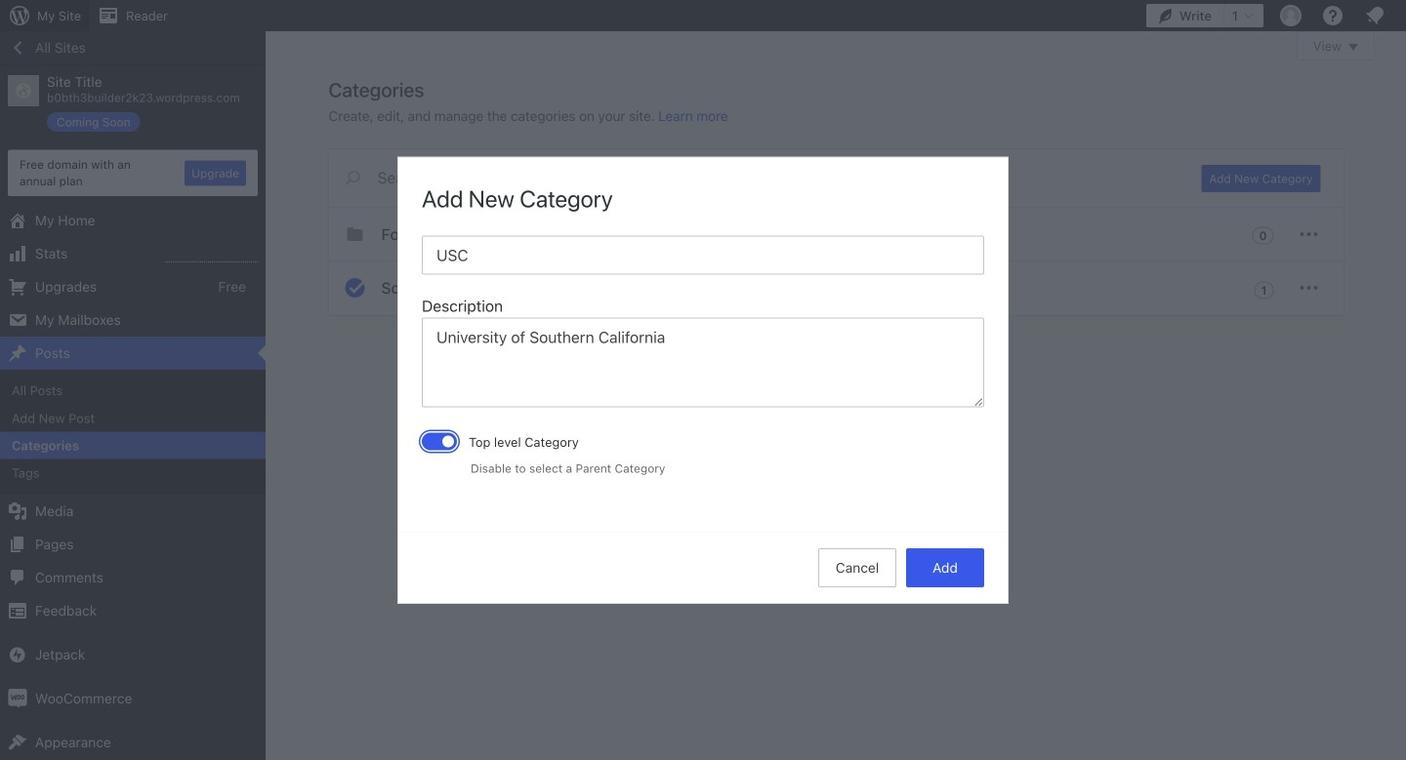 Task type: vqa. For each thing, say whether or not it's contained in the screenshot.
Uncategorized image
no



Task type: describe. For each thing, give the bounding box(es) containing it.
toggle menu image
[[1298, 276, 1321, 300]]

manage your notifications image
[[1364, 4, 1387, 27]]

1 list item from the top
[[1398, 100, 1407, 171]]

socialing image
[[343, 276, 367, 300]]

toggle menu image
[[1298, 223, 1321, 246]]

New Category Name text field
[[422, 236, 985, 275]]

2 list item from the top
[[1398, 201, 1407, 293]]



Task type: locate. For each thing, give the bounding box(es) containing it.
help image
[[1322, 4, 1345, 27]]

3 list item from the top
[[1398, 293, 1407, 384]]

None search field
[[329, 149, 1178, 206]]

list item
[[1398, 100, 1407, 171], [1398, 201, 1407, 293], [1398, 293, 1407, 384], [1398, 384, 1407, 457]]

img image
[[8, 690, 27, 709]]

main content
[[329, 31, 1375, 316]]

dialog
[[399, 158, 1008, 603]]

None text field
[[422, 318, 985, 408]]

4 list item from the top
[[1398, 384, 1407, 457]]

folder image
[[343, 223, 367, 246]]

highest hourly views 0 image
[[165, 250, 258, 263]]

update your profile, personal settings, and more image
[[1280, 4, 1303, 27]]

closed image
[[1349, 44, 1359, 51]]

row
[[329, 208, 1345, 316]]

group
[[422, 294, 985, 413]]



